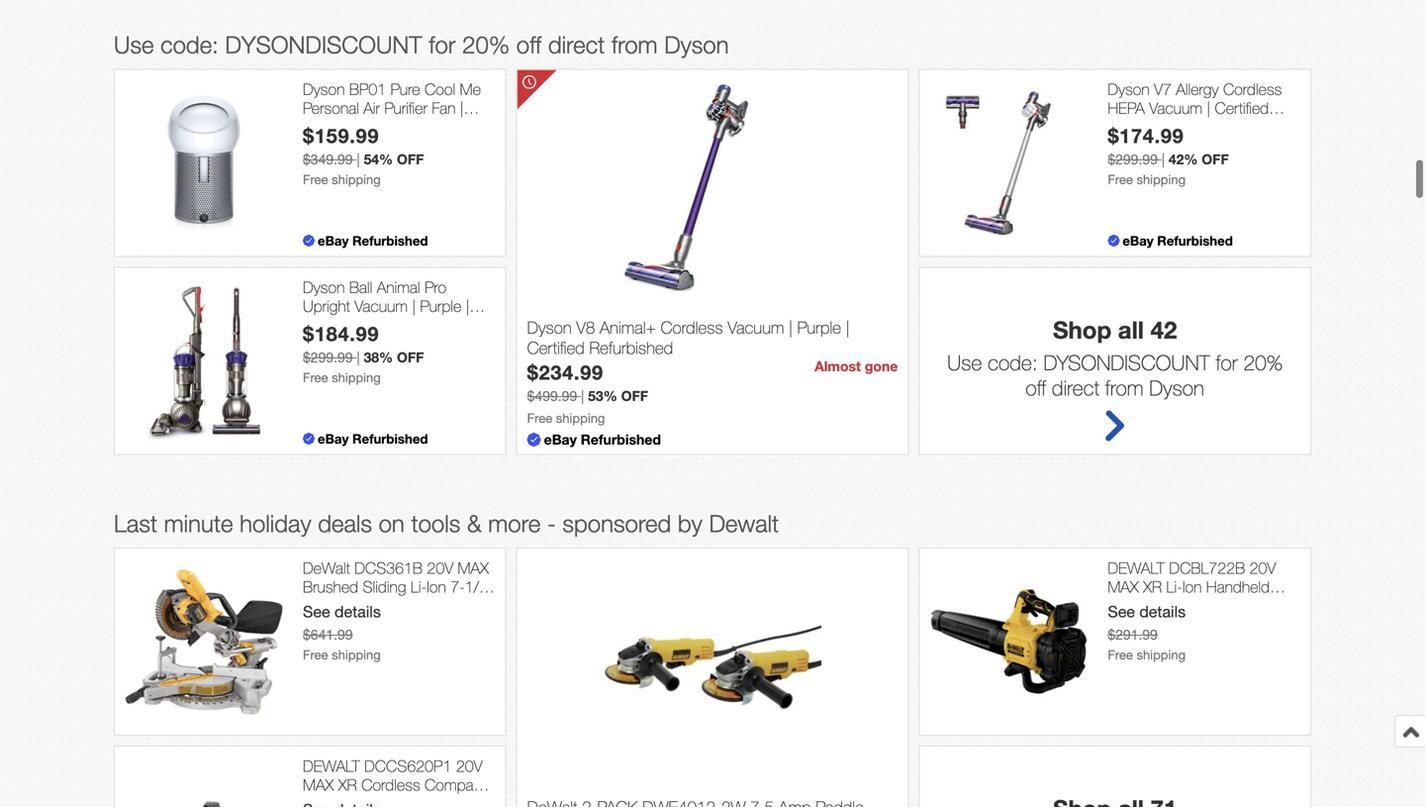 Task type: vqa. For each thing, say whether or not it's contained in the screenshot.
$234.99
yes



Task type: describe. For each thing, give the bounding box(es) containing it.
ebay down $499.99
[[544, 431, 577, 447]]

details for xr
[[1140, 602, 1186, 621]]

brushed
[[303, 577, 359, 596]]

only)
[[1192, 596, 1226, 615]]

&
[[467, 509, 482, 537]]

54%
[[364, 151, 393, 167]]

dewalt for dewalt dccs620p1 20v max xr cordless compact 12 in. chainsaw kit (5 a
[[303, 756, 360, 775]]

$184.99 $299.99 | 38% off free shipping
[[303, 322, 424, 385]]

animal
[[377, 278, 420, 296]]

| inside the $159.99 $349.99 | 54% off free shipping
[[357, 151, 360, 167]]

ebay refurbished for $184.99
[[318, 431, 428, 447]]

chainsaw
[[345, 794, 410, 807]]

direct inside shop all 42 use code: dysondiscount for 20% off direct from dyson
[[1053, 375, 1100, 400]]

off inside the $159.99 $349.99 | 54% off free shipping
[[397, 151, 424, 167]]

from inside shop all 42 use code: dysondiscount for 20% off direct from dyson
[[1106, 375, 1144, 400]]

cordless inside dewalt dcs361b 20v max brushed sliding li-ion 7-1/4" cordless miter saw new
[[303, 596, 362, 615]]

dyson ball animal pro upright vacuum | purple | certified refurbished
[[303, 278, 470, 335]]

ion inside the dewalt dcbl722b 20v max xr li-ion handheld blower (tool only) (5 ah) new
[[1183, 577, 1203, 596]]

shop all 42 use code: dysondiscount for 20% off direct from dyson
[[948, 315, 1284, 400]]

almost
[[815, 358, 862, 374]]

max for 7-
[[458, 558, 489, 577]]

0 vertical spatial direct
[[548, 31, 605, 58]]

shipping inside the $174.99 $299.99 | 42% off free shipping
[[1137, 172, 1186, 187]]

all
[[1119, 315, 1145, 344]]

me
[[460, 80, 481, 98]]

$349.99
[[303, 151, 353, 167]]

use inside shop all 42 use code: dysondiscount for 20% off direct from dyson
[[948, 350, 983, 375]]

$641.99
[[303, 626, 353, 642]]

tools
[[411, 509, 461, 537]]

xr for (tool
[[1144, 577, 1163, 596]]

certified inside dyson ball animal pro upright vacuum | purple | certified refurbished
[[303, 316, 357, 335]]

20v for dcbl722b
[[1250, 558, 1277, 577]]

42
[[1151, 315, 1178, 344]]

dewalt dcbl722b 20v max xr li-ion handheld blower (tool only) (5 ah) new
[[1108, 558, 1277, 634]]

see for dewalt dcs361b 20v max brushed sliding li-ion 7-1/4" cordless miter saw new
[[303, 602, 330, 621]]

0 vertical spatial 20%
[[463, 31, 510, 58]]

$159.99 $349.99 | 54% off free shipping
[[303, 124, 424, 187]]

purple inside dyson ball animal pro upright vacuum | purple | certified refurbished
[[420, 297, 462, 315]]

53%
[[588, 387, 618, 404]]

0 horizontal spatial from
[[612, 31, 658, 58]]

personal
[[303, 99, 359, 117]]

last
[[114, 509, 157, 537]]

ah)
[[1247, 596, 1269, 615]]

more
[[488, 509, 541, 537]]

pure
[[391, 80, 420, 98]]

code: inside shop all 42 use code: dysondiscount for 20% off direct from dyson
[[988, 350, 1038, 375]]

dysondiscount inside shop all 42 use code: dysondiscount for 20% off direct from dyson
[[1044, 350, 1211, 375]]

refurbished inside dyson ball animal pro upright vacuum | purple | certified refurbished
[[362, 316, 441, 335]]

vacuum for $174.99
[[1150, 99, 1203, 117]]

free inside the $159.99 $349.99 | 54% off free shipping
[[303, 172, 328, 187]]

free inside the $174.99 $299.99 | 42% off free shipping
[[1108, 172, 1134, 187]]

certified inside dyson v7 allergy cordless hepa vacuum | certified refurbished
[[1215, 99, 1270, 117]]

pro
[[425, 278, 447, 296]]

-
[[547, 509, 556, 537]]

20v for dccs620p1
[[456, 756, 483, 775]]

0 vertical spatial code:
[[161, 31, 219, 58]]

purple inside dyson v8 animal+ cordless vacuum | purple | certified refurbished $234.99 $499.99 | 53% off free shipping
[[798, 317, 842, 337]]

see details $291.99 free shipping
[[1108, 602, 1186, 662]]

$159.99
[[303, 124, 379, 147]]

ion inside dewalt dcs361b 20v max brushed sliding li-ion 7-1/4" cordless miter saw new
[[427, 577, 446, 596]]

shipping inside $184.99 $299.99 | 38% off free shipping
[[332, 370, 381, 385]]

$174.99
[[1108, 124, 1185, 147]]

sponsored
[[563, 509, 672, 537]]

in.
[[325, 794, 340, 807]]

7-
[[451, 577, 465, 596]]

dccs620p1
[[364, 756, 452, 775]]

0 horizontal spatial use
[[114, 31, 154, 58]]

ebay for $174.99
[[1123, 233, 1154, 248]]

purifier
[[385, 99, 428, 117]]

li- inside the dewalt dcbl722b 20v max xr li-ion handheld blower (tool only) (5 ah) new
[[1167, 577, 1183, 596]]

$184.99
[[303, 322, 379, 345]]

$291.99
[[1108, 626, 1159, 642]]

dewalt dcs361b 20v max brushed sliding li-ion 7-1/4" cordless miter saw new link
[[303, 558, 496, 615]]

dewalt
[[303, 558, 350, 577]]

certified inside dyson v8 animal+ cordless vacuum | purple | certified refurbished $234.99 $499.99 | 53% off free shipping
[[527, 338, 585, 357]]

refurbished down "53%"
[[581, 431, 661, 447]]

dyson for fan
[[303, 80, 345, 98]]

shipping inside the $159.99 $349.99 | 54% off free shipping
[[332, 172, 381, 187]]

dewalt
[[709, 509, 779, 537]]

dcs361b
[[355, 558, 423, 577]]

cordless inside 'dewalt dccs620p1 20v max xr cordless compact 12 in. chainsaw kit (5 a'
[[362, 775, 420, 794]]

20% inside shop all 42 use code: dysondiscount for 20% off direct from dyson
[[1244, 350, 1284, 375]]

0 vertical spatial for
[[429, 31, 456, 58]]

ebay refurbished for $174.99
[[1123, 233, 1234, 248]]

dyson ball animal pro upright vacuum | purple | certified refurbished link
[[303, 278, 496, 335]]

deals
[[318, 509, 372, 537]]

by
[[678, 509, 703, 537]]

refurbished inside dyson v7 allergy cordless hepa vacuum | certified refurbished
[[1108, 118, 1187, 136]]

free inside dyson v8 animal+ cordless vacuum | purple | certified refurbished $234.99 $499.99 | 53% off free shipping
[[527, 410, 553, 426]]

(tool
[[1158, 596, 1188, 615]]

shipping inside see details $641.99 free shipping
[[332, 647, 381, 662]]

fan
[[432, 99, 456, 117]]

refurbished down 38%
[[352, 431, 428, 447]]

cordless inside dyson v8 animal+ cordless vacuum | purple | certified refurbished $234.99 $499.99 | 53% off free shipping
[[661, 317, 723, 337]]

see details link for xr
[[1108, 602, 1186, 621]]

| inside dyson v7 allergy cordless hepa vacuum | certified refurbished
[[1208, 99, 1211, 117]]



Task type: locate. For each thing, give the bounding box(es) containing it.
1 vertical spatial xr
[[338, 775, 357, 794]]

2 ion from the left
[[1183, 577, 1203, 596]]

(5 inside 'dewalt dccs620p1 20v max xr cordless compact 12 in. chainsaw kit (5 a'
[[435, 794, 448, 807]]

purple down pro
[[420, 297, 462, 315]]

ebay refurbished up ball
[[318, 233, 428, 248]]

(5 inside the dewalt dcbl722b 20v max xr li-ion handheld blower (tool only) (5 ah) new
[[1230, 596, 1243, 615]]

1 vertical spatial vacuum
[[355, 297, 408, 315]]

0 vertical spatial (5
[[1230, 596, 1243, 615]]

0 horizontal spatial 20%
[[463, 31, 510, 58]]

$299.99 for $174.99
[[1108, 151, 1159, 167]]

1 vertical spatial code:
[[988, 350, 1038, 375]]

refurbished down purifier
[[362, 118, 441, 136]]

dyson for refurbished
[[1108, 80, 1150, 98]]

vacuum inside dyson v8 animal+ cordless vacuum | purple | certified refurbished $234.99 $499.99 | 53% off free shipping
[[728, 317, 785, 337]]

$174.99 $299.99 | 42% off free shipping
[[1108, 124, 1230, 187]]

handheld
[[1207, 577, 1271, 596]]

use
[[114, 31, 154, 58], [948, 350, 983, 375]]

free down '$184.99'
[[303, 370, 328, 385]]

1 vertical spatial for
[[1216, 350, 1238, 375]]

0 horizontal spatial details
[[335, 602, 381, 621]]

dyson inside dyson v7 allergy cordless hepa vacuum | certified refurbished
[[1108, 80, 1150, 98]]

new down blower
[[1108, 615, 1139, 634]]

from
[[612, 31, 658, 58], [1106, 375, 1144, 400]]

saw
[[403, 596, 432, 615]]

2 vertical spatial vacuum
[[728, 317, 785, 337]]

shipping
[[332, 172, 381, 187], [1137, 172, 1186, 187], [332, 370, 381, 385], [556, 410, 605, 426], [332, 647, 381, 662], [1137, 647, 1186, 662]]

0 horizontal spatial code:
[[161, 31, 219, 58]]

kit
[[414, 794, 431, 807]]

li- up saw
[[411, 577, 427, 596]]

$299.99 for $184.99
[[303, 349, 353, 365]]

ebay up 'deals'
[[318, 431, 349, 447]]

2 see from the left
[[1108, 602, 1136, 621]]

dewalt up blower
[[1108, 558, 1165, 577]]

details up $291.99
[[1140, 602, 1186, 621]]

20v up handheld on the bottom right of the page
[[1250, 558, 1277, 577]]

vacuum for $184.99
[[355, 297, 408, 315]]

0 horizontal spatial see
[[303, 602, 330, 621]]

0 horizontal spatial purple
[[420, 297, 462, 315]]

|
[[460, 99, 464, 117], [1208, 99, 1211, 117], [357, 151, 360, 167], [1162, 151, 1165, 167], [412, 297, 416, 315], [466, 297, 470, 315], [789, 317, 793, 337], [846, 317, 850, 337], [357, 349, 360, 365], [581, 387, 584, 404]]

max
[[458, 558, 489, 577], [1108, 577, 1139, 596], [303, 775, 334, 794]]

1 horizontal spatial 20v
[[456, 756, 483, 775]]

dyson inside dyson bp01 pure cool me personal air purifier fan | certified refurbished
[[303, 80, 345, 98]]

ebay for $184.99
[[318, 431, 349, 447]]

xr up (tool
[[1144, 577, 1163, 596]]

new down "7-"
[[436, 596, 466, 615]]

shipping down 54%
[[332, 172, 381, 187]]

air
[[364, 99, 380, 117]]

$299.99 inside $184.99 $299.99 | 38% off free shipping
[[303, 349, 353, 365]]

new inside the dewalt dcbl722b 20v max xr li-ion handheld blower (tool only) (5 ah) new
[[1108, 615, 1139, 634]]

purple up almost
[[798, 317, 842, 337]]

dewalt dcs361b 20v max brushed sliding li-ion 7-1/4" cordless miter saw new
[[303, 558, 493, 615]]

1 horizontal spatial code:
[[988, 350, 1038, 375]]

1 vertical spatial (5
[[435, 794, 448, 807]]

0 vertical spatial dysondiscount
[[225, 31, 422, 58]]

max inside 'dewalt dccs620p1 20v max xr cordless compact 12 in. chainsaw kit (5 a'
[[303, 775, 334, 794]]

new for 7-
[[436, 596, 466, 615]]

off
[[517, 31, 542, 58], [397, 151, 424, 167], [1202, 151, 1230, 167], [397, 349, 424, 365], [1026, 375, 1047, 400], [621, 387, 649, 404]]

(5 for only)
[[1230, 596, 1243, 615]]

dyson v7 allergy cordless hepa vacuum | certified refurbished
[[1108, 80, 1283, 136]]

max up 12
[[303, 775, 334, 794]]

dewalt dcbl722b 20v max xr li-ion handheld blower (tool only) (5 ah) new link
[[1108, 558, 1301, 634]]

max for in.
[[303, 775, 334, 794]]

dewalt inside 'dewalt dccs620p1 20v max xr cordless compact 12 in. chainsaw kit (5 a'
[[303, 756, 360, 775]]

max inside dewalt dcs361b 20v max brushed sliding li-ion 7-1/4" cordless miter saw new
[[458, 558, 489, 577]]

ebay up upright
[[318, 233, 349, 248]]

shipping down "53%"
[[556, 410, 605, 426]]

ebay up all
[[1123, 233, 1154, 248]]

0 vertical spatial use
[[114, 31, 154, 58]]

vacuum inside dyson ball animal pro upright vacuum | purple | certified refurbished
[[355, 297, 408, 315]]

0 vertical spatial $299.99
[[1108, 151, 1159, 167]]

details
[[335, 602, 381, 621], [1140, 602, 1186, 621]]

li-
[[411, 577, 427, 596], [1167, 577, 1183, 596]]

0 horizontal spatial max
[[303, 775, 334, 794]]

1 horizontal spatial xr
[[1144, 577, 1163, 596]]

dewalt inside the dewalt dcbl722b 20v max xr li-ion handheld blower (tool only) (5 ah) new
[[1108, 558, 1165, 577]]

refurbished inside dyson bp01 pure cool me personal air purifier fan | certified refurbished
[[362, 118, 441, 136]]

free inside see details $291.99 free shipping
[[1108, 647, 1134, 662]]

cordless right allergy
[[1224, 80, 1283, 98]]

see inside see details $641.99 free shipping
[[303, 602, 330, 621]]

dewalt up in.
[[303, 756, 360, 775]]

for inside shop all 42 use code: dysondiscount for 20% off direct from dyson
[[1216, 350, 1238, 375]]

on
[[379, 509, 405, 537]]

shipping inside see details $291.99 free shipping
[[1137, 647, 1186, 662]]

1 see details link from the left
[[303, 602, 381, 621]]

1 horizontal spatial for
[[1216, 350, 1238, 375]]

cool
[[425, 80, 456, 98]]

1 vertical spatial direct
[[1053, 375, 1100, 400]]

dewalt dccs620p1 20v max xr cordless compact 12 in. chainsaw kit (5 a link
[[303, 756, 496, 807]]

1 horizontal spatial direct
[[1053, 375, 1100, 400]]

cordless inside dyson v7 allergy cordless hepa vacuum | certified refurbished
[[1224, 80, 1283, 98]]

(5
[[1230, 596, 1243, 615], [435, 794, 448, 807]]

$299.99 down $174.99
[[1108, 151, 1159, 167]]

2 horizontal spatial vacuum
[[1150, 99, 1203, 117]]

animal+
[[600, 317, 656, 337]]

blower
[[1108, 596, 1153, 615]]

free down $349.99
[[303, 172, 328, 187]]

(5 down handheld on the bottom right of the page
[[1230, 596, 1243, 615]]

see details link
[[303, 602, 381, 621], [1108, 602, 1186, 621]]

dyson inside dyson v8 animal+ cordless vacuum | purple | certified refurbished $234.99 $499.99 | 53% off free shipping
[[527, 317, 572, 337]]

2 horizontal spatial max
[[1108, 577, 1139, 596]]

vacuum
[[1150, 99, 1203, 117], [355, 297, 408, 315], [728, 317, 785, 337]]

1 horizontal spatial see details link
[[1108, 602, 1186, 621]]

0 vertical spatial dewalt
[[1108, 558, 1165, 577]]

cordless up the chainsaw
[[362, 775, 420, 794]]

new for blower
[[1108, 615, 1139, 634]]

20v
[[427, 558, 454, 577], [1250, 558, 1277, 577], [456, 756, 483, 775]]

free down $499.99
[[527, 410, 553, 426]]

hepa
[[1108, 99, 1146, 117]]

2 see details link from the left
[[1108, 602, 1186, 621]]

sliding
[[363, 577, 406, 596]]

details inside see details $641.99 free shipping
[[335, 602, 381, 621]]

2 horizontal spatial 20v
[[1250, 558, 1277, 577]]

refurbished
[[362, 118, 441, 136], [1108, 118, 1187, 136], [352, 233, 428, 248], [1158, 233, 1234, 248], [362, 316, 441, 335], [590, 338, 674, 357], [352, 431, 428, 447], [581, 431, 661, 447]]

allergy
[[1177, 80, 1219, 98]]

cordless right animal+
[[661, 317, 723, 337]]

shipping down $641.99
[[332, 647, 381, 662]]

minute
[[164, 509, 233, 537]]

0 vertical spatial vacuum
[[1150, 99, 1203, 117]]

see
[[303, 602, 330, 621], [1108, 602, 1136, 621]]

dyson v8 animal+ cordless vacuum | purple | certified refurbished $234.99 $499.99 | 53% off free shipping
[[527, 317, 850, 426]]

details for brushed
[[335, 602, 381, 621]]

1 vertical spatial max
[[1108, 577, 1139, 596]]

1 ion from the left
[[427, 577, 446, 596]]

refurbished down animal
[[362, 316, 441, 335]]

almost gone
[[815, 358, 898, 374]]

1 vertical spatial purple
[[798, 317, 842, 337]]

1 vertical spatial 20%
[[1244, 350, 1284, 375]]

dyson v8 animal+ cordless vacuum | purple | certified refurbished link
[[527, 317, 898, 360]]

20v inside 'dewalt dccs620p1 20v max xr cordless compact 12 in. chainsaw kit (5 a'
[[456, 756, 483, 775]]

2 details from the left
[[1140, 602, 1186, 621]]

1 li- from the left
[[411, 577, 427, 596]]

refurbished up animal
[[352, 233, 428, 248]]

42%
[[1169, 151, 1199, 167]]

2 vertical spatial max
[[303, 775, 334, 794]]

ball
[[349, 278, 373, 296]]

refurbished down animal+
[[590, 338, 674, 357]]

xr inside 'dewalt dccs620p1 20v max xr cordless compact 12 in. chainsaw kit (5 a'
[[338, 775, 357, 794]]

details inside see details $291.99 free shipping
[[1140, 602, 1186, 621]]

12
[[303, 794, 321, 807]]

$234.99
[[527, 360, 604, 384]]

holiday
[[240, 509, 311, 537]]

refurbished down '42%'
[[1158, 233, 1234, 248]]

dewalt for dewalt dcbl722b 20v max xr li-ion handheld blower (tool only) (5 ah) new
[[1108, 558, 1165, 577]]

ion left "7-"
[[427, 577, 446, 596]]

shop
[[1054, 315, 1112, 344]]

1 horizontal spatial $299.99
[[1108, 151, 1159, 167]]

miter
[[366, 596, 398, 615]]

$299.99 down '$184.99'
[[303, 349, 353, 365]]

38%
[[364, 349, 393, 365]]

dewalt dccs620p1 20v max xr cordless compact 12 in. chainsaw kit (5 a
[[303, 756, 486, 807]]

0 horizontal spatial direct
[[548, 31, 605, 58]]

gone
[[865, 358, 898, 374]]

certified down personal
[[303, 118, 357, 136]]

see details $641.99 free shipping
[[303, 602, 381, 662]]

20v inside dewalt dcs361b 20v max brushed sliding li-ion 7-1/4" cordless miter saw new
[[427, 558, 454, 577]]

0 horizontal spatial dysondiscount
[[225, 31, 422, 58]]

see up $291.99
[[1108, 602, 1136, 621]]

0 horizontal spatial li-
[[411, 577, 427, 596]]

upright
[[303, 297, 350, 315]]

$299.99 inside the $174.99 $299.99 | 42% off free shipping
[[1108, 151, 1159, 167]]

| inside $184.99 $299.99 | 38% off free shipping
[[357, 349, 360, 365]]

1 vertical spatial dysondiscount
[[1044, 350, 1211, 375]]

free
[[303, 172, 328, 187], [1108, 172, 1134, 187], [303, 370, 328, 385], [527, 410, 553, 426], [303, 647, 328, 662], [1108, 647, 1134, 662]]

li- up (tool
[[1167, 577, 1183, 596]]

shipping down $291.99
[[1137, 647, 1186, 662]]

1 vertical spatial from
[[1106, 375, 1144, 400]]

purple
[[420, 297, 462, 315], [798, 317, 842, 337]]

free down $641.99
[[303, 647, 328, 662]]

1 horizontal spatial dysondiscount
[[1044, 350, 1211, 375]]

$299.99
[[1108, 151, 1159, 167], [303, 349, 353, 365]]

1 horizontal spatial use
[[948, 350, 983, 375]]

dcbl722b
[[1170, 558, 1246, 577]]

certified inside dyson bp01 pure cool me personal air purifier fan | certified refurbished
[[303, 118, 357, 136]]

0 vertical spatial from
[[612, 31, 658, 58]]

1 horizontal spatial 20%
[[1244, 350, 1284, 375]]

off inside $184.99 $299.99 | 38% off free shipping
[[397, 349, 424, 365]]

shipping down 38%
[[332, 370, 381, 385]]

| inside dyson bp01 pure cool me personal air purifier fan | certified refurbished
[[460, 99, 464, 117]]

(5 for kit
[[435, 794, 448, 807]]

max for blower
[[1108, 577, 1139, 596]]

compact
[[425, 775, 486, 794]]

details down sliding
[[335, 602, 381, 621]]

1 horizontal spatial details
[[1140, 602, 1186, 621]]

ion
[[427, 577, 446, 596], [1183, 577, 1203, 596]]

vacuum inside dyson v7 allergy cordless hepa vacuum | certified refurbished
[[1150, 99, 1203, 117]]

li- inside dewalt dcs361b 20v max brushed sliding li-ion 7-1/4" cordless miter saw new
[[411, 577, 427, 596]]

free inside see details $641.99 free shipping
[[303, 647, 328, 662]]

(5 right the kit
[[435, 794, 448, 807]]

0 horizontal spatial xr
[[338, 775, 357, 794]]

0 horizontal spatial ion
[[427, 577, 446, 596]]

1 see from the left
[[303, 602, 330, 621]]

20v up "7-"
[[427, 558, 454, 577]]

dysondiscount up the 'bp01' at left top
[[225, 31, 422, 58]]

0 vertical spatial xr
[[1144, 577, 1163, 596]]

0 vertical spatial max
[[458, 558, 489, 577]]

dyson v7 allergy cordless hepa vacuum | certified refurbished link
[[1108, 80, 1301, 136]]

1/4"
[[465, 577, 493, 596]]

refurbished down hepa
[[1108, 118, 1187, 136]]

ebay for $159.99
[[318, 233, 349, 248]]

dyson bp01 pure cool me personal air purifier fan | certified refurbished link
[[303, 80, 496, 136]]

dyson for |
[[303, 278, 345, 296]]

certified up $234.99 in the top of the page
[[527, 338, 585, 357]]

see details link up $291.99
[[1108, 602, 1186, 621]]

see for dewalt dcbl722b 20v max xr li-ion handheld blower (tool only) (5 ah) new
[[1108, 602, 1136, 621]]

free down $174.99
[[1108, 172, 1134, 187]]

ebay refurbished down 38%
[[318, 431, 428, 447]]

0 horizontal spatial see details link
[[303, 602, 381, 621]]

cordless
[[1224, 80, 1283, 98], [661, 317, 723, 337], [303, 596, 362, 615], [362, 775, 420, 794]]

dyson
[[665, 31, 729, 58], [303, 80, 345, 98], [1108, 80, 1150, 98], [303, 278, 345, 296], [527, 317, 572, 337], [1150, 375, 1205, 400]]

1 horizontal spatial vacuum
[[728, 317, 785, 337]]

direct
[[548, 31, 605, 58], [1053, 375, 1100, 400]]

certified down upright
[[303, 316, 357, 335]]

ebay refurbished down "53%"
[[544, 431, 661, 447]]

see inside see details $291.99 free shipping
[[1108, 602, 1136, 621]]

| inside the $174.99 $299.99 | 42% off free shipping
[[1162, 151, 1165, 167]]

1 vertical spatial $299.99
[[303, 349, 353, 365]]

max up 1/4"
[[458, 558, 489, 577]]

v8
[[577, 317, 595, 337]]

dewalt
[[1108, 558, 1165, 577], [303, 756, 360, 775]]

ebay refurbished down '42%'
[[1123, 233, 1234, 248]]

ion down dcbl722b
[[1183, 577, 1203, 596]]

2 li- from the left
[[1167, 577, 1183, 596]]

20%
[[463, 31, 510, 58], [1244, 350, 1284, 375]]

1 horizontal spatial max
[[458, 558, 489, 577]]

1 horizontal spatial new
[[1108, 615, 1139, 634]]

dyson inside shop all 42 use code: dysondiscount for 20% off direct from dyson
[[1150, 375, 1205, 400]]

shipping inside dyson v8 animal+ cordless vacuum | purple | certified refurbished $234.99 $499.99 | 53% off free shipping
[[556, 410, 605, 426]]

0 horizontal spatial 20v
[[427, 558, 454, 577]]

dyson for certified
[[527, 317, 572, 337]]

see details link for brushed
[[303, 602, 381, 621]]

1 vertical spatial dewalt
[[303, 756, 360, 775]]

20v inside the dewalt dcbl722b 20v max xr li-ion handheld blower (tool only) (5 ah) new
[[1250, 558, 1277, 577]]

1 vertical spatial use
[[948, 350, 983, 375]]

xr inside the dewalt dcbl722b 20v max xr li-ion handheld blower (tool only) (5 ah) new
[[1144, 577, 1163, 596]]

ebay refurbished for $159.99
[[318, 233, 428, 248]]

off inside dyson v8 animal+ cordless vacuum | purple | certified refurbished $234.99 $499.99 | 53% off free shipping
[[621, 387, 649, 404]]

1 horizontal spatial dewalt
[[1108, 558, 1165, 577]]

0 horizontal spatial for
[[429, 31, 456, 58]]

20v up compact
[[456, 756, 483, 775]]

use code: dysondiscount for 20% off direct from dyson
[[114, 31, 729, 58]]

free inside $184.99 $299.99 | 38% off free shipping
[[303, 370, 328, 385]]

last minute holiday deals on tools & more - sponsored by dewalt
[[114, 509, 779, 537]]

20v for dcs361b
[[427, 558, 454, 577]]

see up $641.99
[[303, 602, 330, 621]]

bp01
[[349, 80, 386, 98]]

shipping down '42%'
[[1137, 172, 1186, 187]]

see details link up $641.99
[[303, 602, 381, 621]]

$499.99
[[527, 387, 578, 404]]

1 horizontal spatial li-
[[1167, 577, 1183, 596]]

0 horizontal spatial (5
[[435, 794, 448, 807]]

0 horizontal spatial dewalt
[[303, 756, 360, 775]]

new inside dewalt dcs361b 20v max brushed sliding li-ion 7-1/4" cordless miter saw new
[[436, 596, 466, 615]]

1 horizontal spatial ion
[[1183, 577, 1203, 596]]

1 horizontal spatial see
[[1108, 602, 1136, 621]]

xr up in.
[[338, 775, 357, 794]]

dyson inside dyson ball animal pro upright vacuum | purple | certified refurbished
[[303, 278, 345, 296]]

certified down allergy
[[1215, 99, 1270, 117]]

free down $291.99
[[1108, 647, 1134, 662]]

ebay
[[318, 233, 349, 248], [1123, 233, 1154, 248], [318, 431, 349, 447], [544, 431, 577, 447]]

max up blower
[[1108, 577, 1139, 596]]

off inside shop all 42 use code: dysondiscount for 20% off direct from dyson
[[1026, 375, 1047, 400]]

v7
[[1155, 80, 1172, 98]]

1 details from the left
[[335, 602, 381, 621]]

max inside the dewalt dcbl722b 20v max xr li-ion handheld blower (tool only) (5 ah) new
[[1108, 577, 1139, 596]]

dysondiscount down all
[[1044, 350, 1211, 375]]

off inside the $174.99 $299.99 | 42% off free shipping
[[1202, 151, 1230, 167]]

cordless down brushed
[[303, 596, 362, 615]]

1 horizontal spatial purple
[[798, 317, 842, 337]]

1 horizontal spatial from
[[1106, 375, 1144, 400]]

0 horizontal spatial vacuum
[[355, 297, 408, 315]]

0 horizontal spatial new
[[436, 596, 466, 615]]

1 horizontal spatial (5
[[1230, 596, 1243, 615]]

xr for chainsaw
[[338, 775, 357, 794]]

0 vertical spatial purple
[[420, 297, 462, 315]]

0 horizontal spatial $299.99
[[303, 349, 353, 365]]

dyson bp01 pure cool me personal air purifier fan | certified refurbished
[[303, 80, 481, 136]]

refurbished inside dyson v8 animal+ cordless vacuum | purple | certified refurbished $234.99 $499.99 | 53% off free shipping
[[590, 338, 674, 357]]



